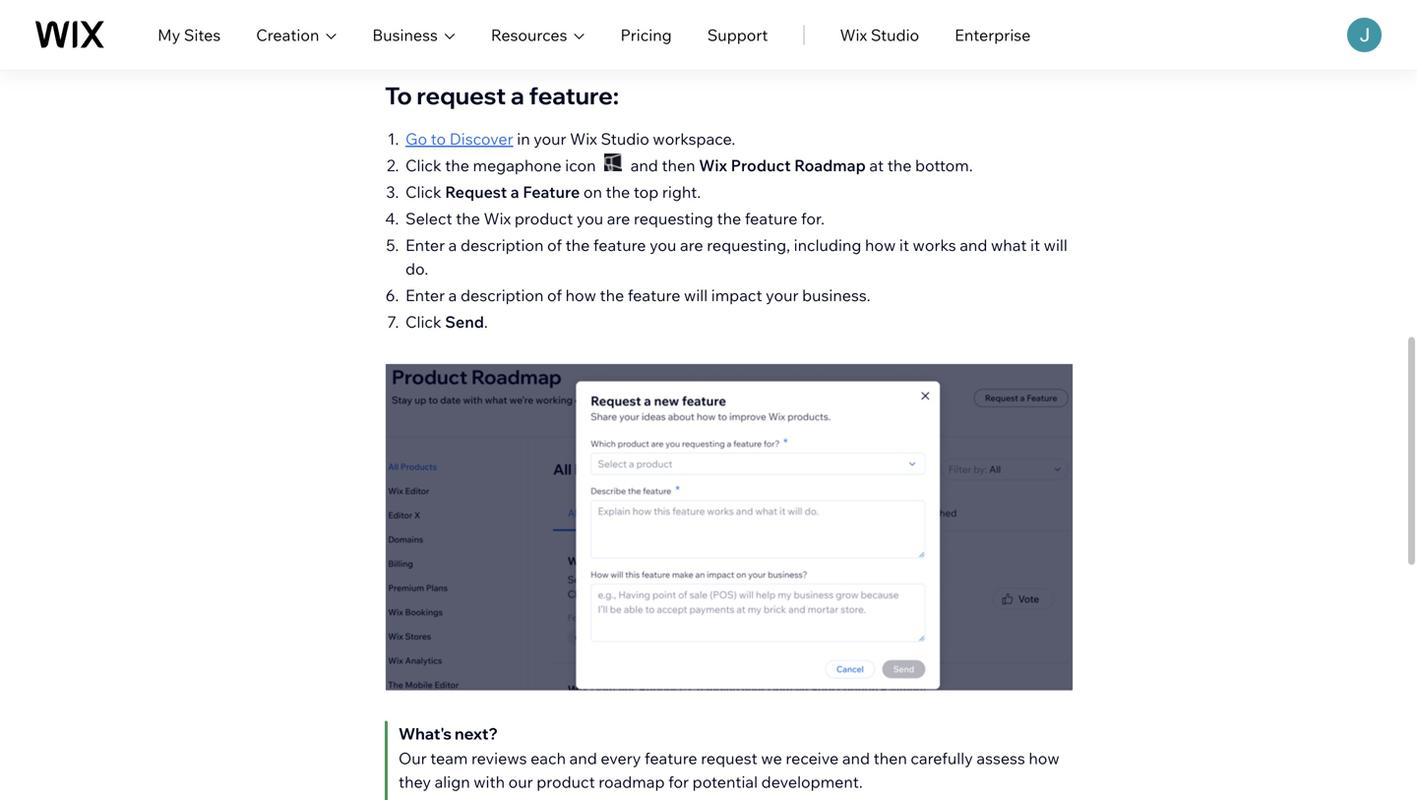 Task type: vqa. For each thing, say whether or not it's contained in the screenshot.
how within the OUR TEAM REVIEWS EACH AND EVERY FEATURE REQUEST WE RECEIVE AND THEN CAREFULLY ASSESS HOW THEY ALIGN WITH OUR PRODUCT ROADMAP FOR POTENTIAL DEVELOPMENT.
yes



Task type: describe. For each thing, give the bounding box(es) containing it.
receive
[[786, 748, 839, 768]]

pricing
[[621, 25, 672, 45]]

resources
[[491, 25, 567, 45]]

0 vertical spatial how
[[865, 235, 896, 255]]

development.
[[762, 772, 863, 792]]

what's
[[399, 724, 452, 744]]

send
[[445, 312, 484, 332]]

roadmap
[[599, 772, 665, 792]]

2 description from the top
[[461, 285, 544, 305]]

next?
[[455, 724, 498, 744]]

feature:
[[529, 81, 619, 110]]

2 it from the left
[[1031, 235, 1040, 255]]

select
[[406, 208, 452, 228]]

feature
[[523, 182, 580, 202]]

in
[[517, 129, 530, 148]]

product inside click request a feature on the top right. select the wix product you are requesting the feature for. enter a description of the feature you are requesting, including how it works and what it will do. enter a description of how the feature will impact your business. click send .
[[515, 208, 573, 228]]

go
[[406, 129, 427, 148]]

1 of from the top
[[547, 235, 562, 255]]

feature inside our team reviews each and every feature request we receive and then carefully assess how they align with our product roadmap for potential development.
[[645, 748, 697, 768]]

click for click request a feature on the top right. select the wix product you are requesting the feature for. enter a description of the feature you are requesting, including how it works and what it will do. enter a description of how the feature will impact your business. click send .
[[406, 182, 442, 202]]

business
[[372, 25, 438, 45]]

a screenshot of requesting a feature in the wix product roadmap page. image
[[386, 364, 1073, 690]]

request inside our team reviews each and every feature request we receive and then carefully assess how they align with our product roadmap for potential development.
[[701, 748, 758, 768]]

0 vertical spatial are
[[607, 208, 630, 228]]

to
[[431, 129, 446, 148]]

creation button
[[256, 23, 337, 47]]

for.
[[801, 208, 825, 228]]

support
[[707, 25, 768, 45]]

.
[[484, 312, 488, 332]]

request
[[445, 182, 507, 202]]

they
[[399, 772, 431, 792]]

click request a feature on the top right. select the wix product you are requesting the feature for. enter a description of the feature you are requesting, including how it works and what it will do. enter a description of how the feature will impact your business. click send .
[[406, 182, 1068, 332]]

each
[[531, 748, 566, 768]]

2 enter from the top
[[406, 285, 445, 305]]

my
[[158, 25, 180, 45]]

with
[[474, 772, 505, 792]]

bottom.
[[915, 155, 973, 175]]

click the megaphone icon
[[406, 155, 600, 175]]

and right receive
[[842, 748, 870, 768]]

how inside our team reviews each and every feature request we receive and then carefully assess how they align with our product roadmap for potential development.
[[1029, 748, 1060, 768]]

0 horizontal spatial you
[[577, 208, 604, 228]]

and right each
[[570, 748, 597, 768]]

resources button
[[491, 23, 585, 47]]

go to discover in your wix studio workspace.
[[406, 129, 736, 148]]

your inside click request a feature on the top right. select the wix product you are requesting the feature for. enter a description of the feature you are requesting, including how it works and what it will do. enter a description of how the feature will impact your business. click send .
[[766, 285, 799, 305]]

roadmap
[[794, 155, 866, 175]]

at
[[869, 155, 884, 175]]

and up top
[[631, 155, 658, 175]]

megaphone
[[473, 155, 562, 175]]

enterprise
[[955, 25, 1031, 45]]

and inside click request a feature on the top right. select the wix product you are requesting the feature for. enter a description of the feature you are requesting, including how it works and what it will do. enter a description of how the feature will impact your business. click send .
[[960, 235, 988, 255]]

right.
[[662, 182, 701, 202]]

0 vertical spatial then
[[662, 155, 695, 175]]

top
[[634, 182, 659, 202]]

then inside our team reviews each and every feature request we receive and then carefully assess how they align with our product roadmap for potential development.
[[874, 748, 907, 768]]

go to discover link
[[406, 129, 513, 148]]

on
[[584, 182, 602, 202]]

requesting
[[634, 208, 714, 228]]

sites
[[184, 25, 221, 45]]

wix inside click request a feature on the top right. select the wix product you are requesting the feature for. enter a description of the feature you are requesting, including how it works and what it will do. enter a description of how the feature will impact your business. click send .
[[484, 208, 511, 228]]

enterprise link
[[955, 23, 1031, 47]]

a screenshot of the wix product roadmap page. image
[[386, 0, 1073, 49]]

for
[[668, 772, 689, 792]]



Task type: locate. For each thing, give the bounding box(es) containing it.
our team reviews each and every feature request we receive and then carefully assess how they align with our product roadmap for potential development.
[[399, 748, 1060, 792]]

we
[[761, 748, 782, 768]]

every
[[601, 748, 641, 768]]

1 vertical spatial then
[[874, 748, 907, 768]]

1 vertical spatial are
[[680, 235, 703, 255]]

then left carefully on the right of page
[[874, 748, 907, 768]]

and then wix product roadmap at the bottom.
[[627, 155, 973, 175]]

0 vertical spatial your
[[534, 129, 567, 148]]

icon
[[565, 155, 596, 175]]

what's next?
[[399, 724, 498, 744]]

our
[[399, 748, 427, 768]]

business button
[[372, 23, 456, 47]]

click for click the megaphone icon
[[406, 155, 442, 175]]

1 click from the top
[[406, 155, 442, 175]]

click
[[406, 155, 442, 175], [406, 182, 442, 202], [406, 312, 442, 332]]

request
[[417, 81, 506, 110], [701, 748, 758, 768]]

workspace.
[[653, 129, 736, 148]]

product down each
[[537, 772, 595, 792]]

1 it from the left
[[900, 235, 909, 255]]

0 vertical spatial will
[[1044, 235, 1068, 255]]

to
[[385, 81, 412, 110]]

1 vertical spatial how
[[566, 285, 596, 305]]

click down go
[[406, 155, 442, 175]]

enter
[[406, 235, 445, 255], [406, 285, 445, 305]]

1 vertical spatial will
[[684, 285, 708, 305]]

the
[[445, 155, 469, 175], [888, 155, 912, 175], [606, 182, 630, 202], [456, 208, 480, 228], [717, 208, 741, 228], [566, 235, 590, 255], [600, 285, 624, 305]]

product
[[515, 208, 573, 228], [537, 772, 595, 792]]

wix
[[840, 25, 867, 45], [570, 129, 597, 148], [699, 155, 727, 175], [484, 208, 511, 228]]

a down select
[[449, 235, 457, 255]]

carefully
[[911, 748, 973, 768]]

and
[[631, 155, 658, 175], [960, 235, 988, 255], [570, 748, 597, 768], [842, 748, 870, 768]]

your right impact
[[766, 285, 799, 305]]

product down feature
[[515, 208, 573, 228]]

assess
[[977, 748, 1025, 768]]

your right the in
[[534, 129, 567, 148]]

1 vertical spatial of
[[547, 285, 562, 305]]

1 vertical spatial description
[[461, 285, 544, 305]]

how
[[865, 235, 896, 255], [566, 285, 596, 305], [1029, 748, 1060, 768]]

including
[[794, 235, 862, 255]]

0 horizontal spatial then
[[662, 155, 695, 175]]

of
[[547, 235, 562, 255], [547, 285, 562, 305]]

my sites link
[[158, 23, 221, 47]]

0 horizontal spatial how
[[566, 285, 596, 305]]

1 vertical spatial request
[[701, 748, 758, 768]]

1 horizontal spatial how
[[865, 235, 896, 255]]

studio
[[871, 25, 920, 45], [601, 129, 649, 148]]

0 vertical spatial enter
[[406, 235, 445, 255]]

business.
[[802, 285, 871, 305]]

will left impact
[[684, 285, 708, 305]]

0 vertical spatial request
[[417, 81, 506, 110]]

product inside our team reviews each and every feature request we receive and then carefully assess how they align with our product roadmap for potential development.
[[537, 772, 595, 792]]

description down request
[[461, 235, 544, 255]]

feature up requesting,
[[745, 208, 798, 228]]

request up potential
[[701, 748, 758, 768]]

0 vertical spatial of
[[547, 235, 562, 255]]

0 horizontal spatial request
[[417, 81, 506, 110]]

are
[[607, 208, 630, 228], [680, 235, 703, 255]]

request up go to discover link
[[417, 81, 506, 110]]

potential
[[693, 772, 758, 792]]

a
[[511, 81, 524, 110], [511, 182, 519, 202], [449, 235, 457, 255], [449, 285, 457, 305]]

enter up "do."
[[406, 235, 445, 255]]

requesting,
[[707, 235, 790, 255]]

a up send
[[449, 285, 457, 305]]

1 vertical spatial your
[[766, 285, 799, 305]]

1 vertical spatial click
[[406, 182, 442, 202]]

team
[[430, 748, 468, 768]]

what
[[991, 235, 1027, 255]]

0 horizontal spatial will
[[684, 285, 708, 305]]

and left what
[[960, 235, 988, 255]]

wix studio
[[840, 25, 920, 45]]

it
[[900, 235, 909, 255], [1031, 235, 1040, 255]]

0 horizontal spatial studio
[[601, 129, 649, 148]]

you
[[577, 208, 604, 228], [650, 235, 677, 255]]

a up the in
[[511, 81, 524, 110]]

2 of from the top
[[547, 285, 562, 305]]

are left the "requesting"
[[607, 208, 630, 228]]

wix studio link
[[840, 23, 920, 47]]

0 vertical spatial studio
[[871, 25, 920, 45]]

profile image image
[[1348, 18, 1382, 52]]

you down on
[[577, 208, 604, 228]]

0 vertical spatial you
[[577, 208, 604, 228]]

our
[[508, 772, 533, 792]]

1 horizontal spatial then
[[874, 748, 907, 768]]

1 horizontal spatial it
[[1031, 235, 1040, 255]]

1 horizontal spatial you
[[650, 235, 677, 255]]

it right what
[[1031, 235, 1040, 255]]

2 horizontal spatial how
[[1029, 748, 1060, 768]]

a down megaphone
[[511, 182, 519, 202]]

works
[[913, 235, 956, 255]]

description up .
[[461, 285, 544, 305]]

feature up the for
[[645, 748, 697, 768]]

2 click from the top
[[406, 182, 442, 202]]

my sites
[[158, 25, 221, 45]]

1 enter from the top
[[406, 235, 445, 255]]

reviews
[[471, 748, 527, 768]]

then
[[662, 155, 695, 175], [874, 748, 907, 768]]

1 vertical spatial you
[[650, 235, 677, 255]]

feature down the "requesting"
[[628, 285, 681, 305]]

studio left enterprise
[[871, 25, 920, 45]]

product
[[731, 155, 791, 175]]

0 horizontal spatial are
[[607, 208, 630, 228]]

you down the "requesting"
[[650, 235, 677, 255]]

0 vertical spatial click
[[406, 155, 442, 175]]

1 horizontal spatial will
[[1044, 235, 1068, 255]]

description
[[461, 235, 544, 255], [461, 285, 544, 305]]

feature down top
[[593, 235, 646, 255]]

then up the right.
[[662, 155, 695, 175]]

creation
[[256, 25, 319, 45]]

feature
[[745, 208, 798, 228], [593, 235, 646, 255], [628, 285, 681, 305], [645, 748, 697, 768]]

1 horizontal spatial are
[[680, 235, 703, 255]]

support link
[[707, 23, 768, 47]]

will right what
[[1044, 235, 1068, 255]]

click up select
[[406, 182, 442, 202]]

1 vertical spatial product
[[537, 772, 595, 792]]

align
[[435, 772, 470, 792]]

do.
[[406, 259, 428, 278]]

your
[[534, 129, 567, 148], [766, 285, 799, 305]]

1 horizontal spatial request
[[701, 748, 758, 768]]

will
[[1044, 235, 1068, 255], [684, 285, 708, 305]]

are down the "requesting"
[[680, 235, 703, 255]]

1 description from the top
[[461, 235, 544, 255]]

click left send
[[406, 312, 442, 332]]

3 click from the top
[[406, 312, 442, 332]]

2 vertical spatial how
[[1029, 748, 1060, 768]]

1 vertical spatial studio
[[601, 129, 649, 148]]

discover
[[450, 129, 513, 148]]

1 horizontal spatial studio
[[871, 25, 920, 45]]

2 vertical spatial click
[[406, 312, 442, 332]]

impact
[[711, 285, 762, 305]]

enter down "do."
[[406, 285, 445, 305]]

it left works
[[900, 235, 909, 255]]

pricing link
[[621, 23, 672, 47]]

0 horizontal spatial it
[[900, 235, 909, 255]]

to request a feature:
[[385, 81, 619, 110]]

1 vertical spatial enter
[[406, 285, 445, 305]]

0 vertical spatial product
[[515, 208, 573, 228]]

0 vertical spatial description
[[461, 235, 544, 255]]

studio up top
[[601, 129, 649, 148]]

0 horizontal spatial your
[[534, 129, 567, 148]]

1 horizontal spatial your
[[766, 285, 799, 305]]



